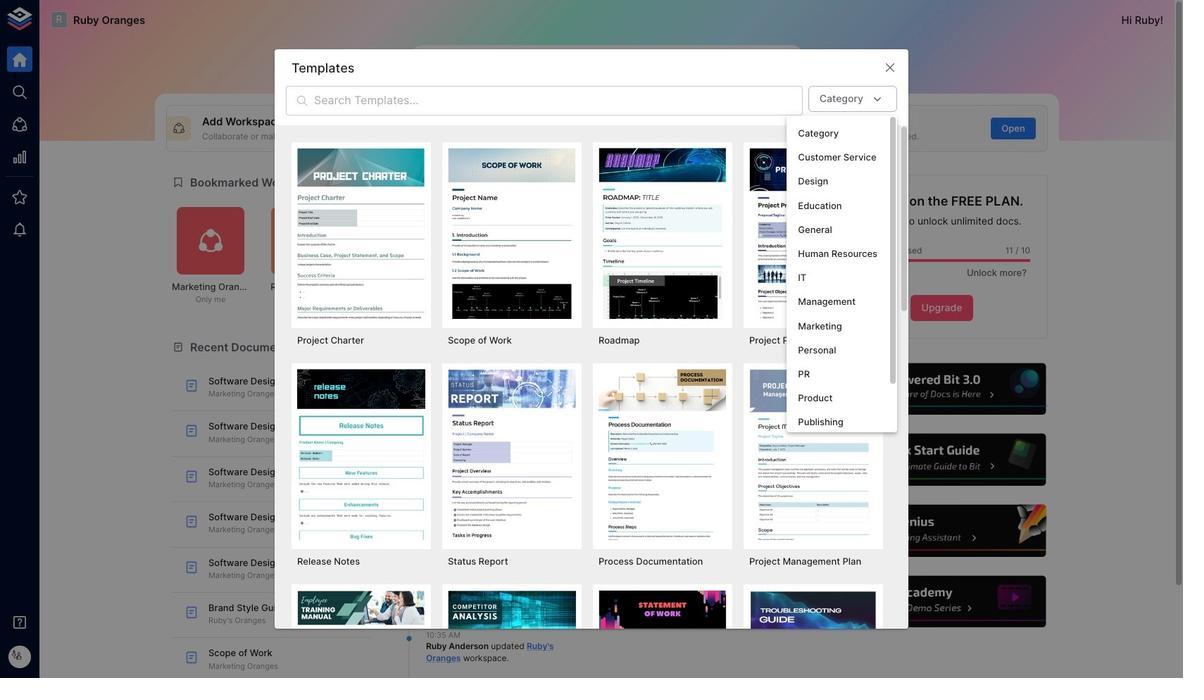 Task type: locate. For each thing, give the bounding box(es) containing it.
project proposal image
[[749, 148, 878, 319]]

dialog
[[275, 50, 909, 678]]

project charter image
[[297, 148, 425, 319]]

process documentation image
[[599, 369, 727, 540]]

help image
[[836, 361, 1048, 417], [836, 432, 1048, 488], [836, 503, 1048, 559], [836, 574, 1048, 630]]

roadmap image
[[599, 148, 727, 319]]

release notes image
[[297, 369, 425, 540]]

3 help image from the top
[[836, 503, 1048, 559]]



Task type: vqa. For each thing, say whether or not it's contained in the screenshot.
Roadmap IMAGE
yes



Task type: describe. For each thing, give the bounding box(es) containing it.
1 help image from the top
[[836, 361, 1048, 417]]

project management plan image
[[749, 369, 878, 540]]

troubleshooting guide image
[[749, 590, 878, 678]]

scope of work image
[[448, 148, 576, 319]]

4 help image from the top
[[836, 574, 1048, 630]]

statement of work image
[[599, 590, 727, 678]]

status report image
[[448, 369, 576, 540]]

Search Templates... text field
[[314, 86, 803, 116]]

competitor research report image
[[448, 590, 576, 678]]

employee training manual image
[[297, 590, 425, 678]]

2 help image from the top
[[836, 432, 1048, 488]]



